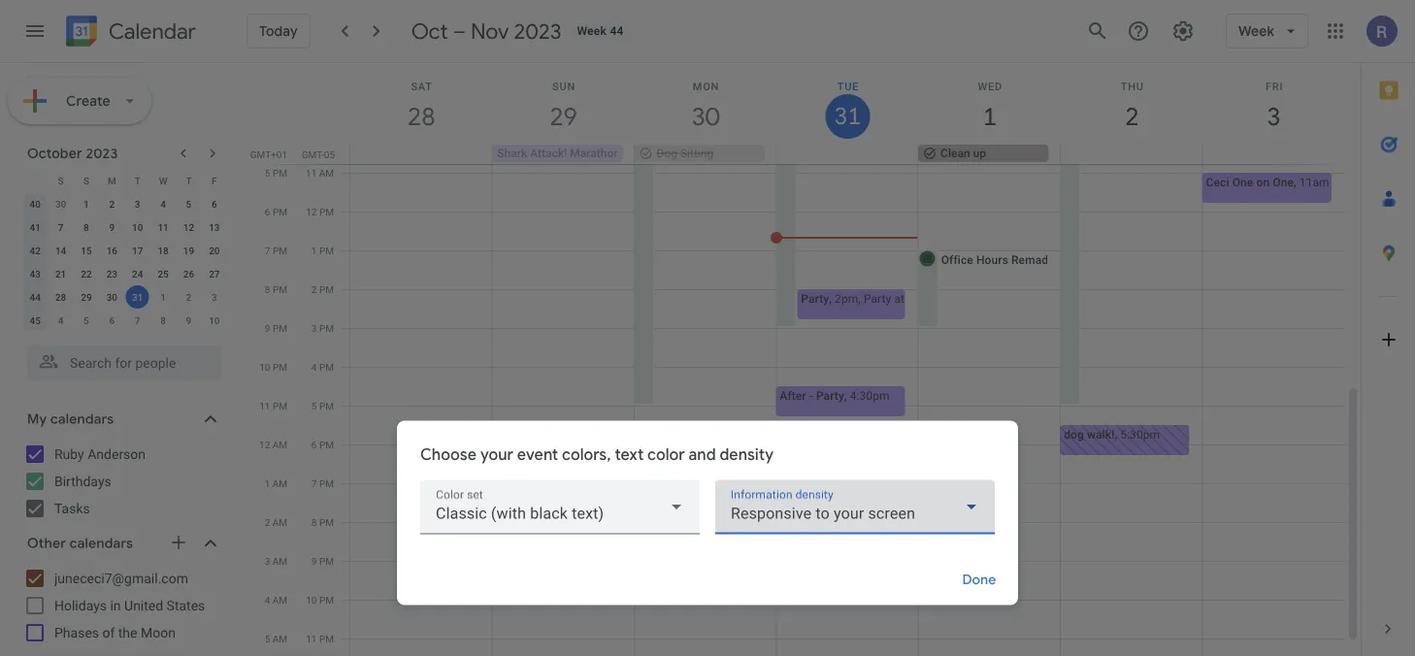 Task type: locate. For each thing, give the bounding box(es) containing it.
2 horizontal spatial 12
[[306, 206, 317, 217]]

9 right november 10 element
[[265, 322, 270, 334]]

2023 up m
[[86, 145, 118, 162]]

0 vertical spatial 6 pm
[[265, 206, 287, 217]]

0 horizontal spatial s
[[58, 175, 64, 186]]

hours
[[977, 253, 1009, 267]]

1 vertical spatial 11 pm
[[306, 633, 334, 645]]

1 vertical spatial 9 pm
[[312, 555, 334, 567]]

1 vertical spatial 6 pm
[[312, 439, 334, 451]]

4:30pm
[[850, 389, 890, 402]]

1 horizontal spatial 30
[[106, 291, 117, 303]]

october
[[27, 145, 82, 162]]

9
[[109, 221, 115, 233], [186, 315, 192, 326], [265, 322, 270, 334], [312, 555, 317, 567]]

1
[[84, 198, 89, 210], [312, 245, 317, 256], [160, 291, 166, 303], [265, 478, 270, 489]]

and
[[689, 445, 716, 465]]

am for 4 am
[[273, 594, 287, 606]]

2 cell from the left
[[777, 145, 919, 164]]

2 up november 9 element
[[186, 291, 192, 303]]

4 for 4 pm
[[312, 361, 317, 373]]

1 vertical spatial 30
[[106, 291, 117, 303]]

44 right week
[[610, 24, 624, 38]]

12 for 12
[[183, 221, 194, 233]]

1 right the september 30 element
[[84, 198, 89, 210]]

30 right 40
[[55, 198, 66, 210]]

7 right 20 element
[[265, 245, 270, 256]]

,
[[1294, 175, 1297, 189], [829, 292, 832, 305], [859, 292, 861, 305], [845, 389, 847, 402], [1115, 428, 1118, 441]]

7 pm right 1 am
[[312, 478, 334, 489]]

one left the on
[[1233, 175, 1254, 189]]

pm left "2 pm" on the left top of the page
[[273, 284, 287, 295]]

pm right 4 am
[[319, 594, 334, 606]]

11 pm
[[259, 400, 287, 412], [306, 633, 334, 645]]

cell
[[351, 145, 493, 164], [777, 145, 919, 164], [1061, 145, 1203, 164], [1203, 145, 1345, 164]]

1 horizontal spatial one
[[1273, 175, 1294, 189]]

1 vertical spatial 44
[[30, 291, 41, 303]]

7 down '31' 'cell'
[[135, 315, 140, 326]]

0 horizontal spatial 10 pm
[[259, 361, 287, 373]]

1 s from the left
[[58, 175, 64, 186]]

shark attack! marathon button
[[493, 145, 623, 162]]

pm right 2 am
[[319, 517, 334, 528]]

w
[[159, 175, 167, 186]]

30 down 23 on the top
[[106, 291, 117, 303]]

am for 11 am
[[319, 167, 334, 179]]

week
[[577, 24, 607, 38]]

21 element
[[49, 262, 72, 285]]

18 element
[[152, 239, 175, 262]]

3 down "2 pm" on the left top of the page
[[312, 322, 317, 334]]

the inside other calendars 'list'
[[118, 625, 137, 641]]

anderson
[[88, 446, 146, 462]]

am for 3 am
[[273, 555, 287, 567]]

column header inside october 2023 grid
[[22, 169, 48, 192]]

4 cell from the left
[[1203, 145, 1345, 164]]

pm up 12 am
[[273, 400, 287, 412]]

t
[[135, 175, 141, 186], [186, 175, 192, 186]]

11
[[306, 167, 317, 179], [158, 221, 169, 233], [259, 400, 270, 412], [306, 633, 317, 645]]

14 element
[[49, 239, 72, 262]]

11 down "gmt-" on the left top of page
[[306, 167, 317, 179]]

1 vertical spatial 8 pm
[[312, 517, 334, 528]]

row containing shark attack! marathon
[[342, 145, 1361, 164]]

1 vertical spatial 10 pm
[[306, 594, 334, 606]]

1 down 12 am
[[265, 478, 270, 489]]

rentals
[[1023, 292, 1062, 305]]

grid
[[249, 63, 1361, 656]]

0 vertical spatial 12
[[306, 206, 317, 217]]

30 for the september 30 element
[[55, 198, 66, 210]]

1 vertical spatial 5 pm
[[312, 400, 334, 412]]

am for 1 am
[[273, 478, 287, 489]]

1 horizontal spatial 11 pm
[[306, 633, 334, 645]]

other calendars list
[[4, 563, 241, 649]]

9 pm left 3 pm
[[265, 322, 287, 334]]

2 pm
[[312, 284, 334, 295]]

row group
[[22, 192, 227, 332]]

2 vertical spatial 12
[[259, 439, 270, 451]]

0 vertical spatial 9 pm
[[265, 322, 287, 334]]

choose your event colors, text color and density dialog
[[397, 421, 1019, 605]]

row group containing 40
[[22, 192, 227, 332]]

0 horizontal spatial 9 pm
[[265, 322, 287, 334]]

row containing 41
[[22, 216, 227, 239]]

the right 'at'
[[908, 292, 925, 305]]

0 vertical spatial the
[[908, 292, 925, 305]]

15 element
[[75, 239, 98, 262]]

0 horizontal spatial one
[[1233, 175, 1254, 189]]

calendars up 'ruby'
[[50, 411, 114, 428]]

0 horizontal spatial 44
[[30, 291, 41, 303]]

12 inside 12 "element"
[[183, 221, 194, 233]]

1 vertical spatial calendars
[[70, 535, 133, 552]]

1 for november 1 element
[[160, 291, 166, 303]]

1 horizontal spatial t
[[186, 175, 192, 186]]

party , 2pm , party at the moontower event rentals
[[801, 292, 1062, 305]]

19 element
[[177, 239, 200, 262]]

am
[[319, 167, 334, 179], [273, 439, 287, 451], [273, 478, 287, 489], [273, 517, 287, 528], [273, 555, 287, 567], [273, 594, 287, 606], [273, 633, 287, 645]]

5:30pm
[[1121, 428, 1160, 441]]

november 6 element
[[100, 309, 124, 332]]

9 pm
[[265, 322, 287, 334], [312, 555, 334, 567]]

0 horizontal spatial t
[[135, 175, 141, 186]]

5 pm down the 'gmt+01'
[[265, 167, 287, 179]]

1 vertical spatial 12
[[183, 221, 194, 233]]

5 down the 'gmt+01'
[[265, 167, 270, 179]]

the
[[908, 292, 925, 305], [118, 625, 137, 641]]

today
[[259, 22, 298, 40]]

row containing 44
[[22, 285, 227, 309]]

dog
[[657, 147, 678, 160]]

9 down november 2 element
[[186, 315, 192, 326]]

s left m
[[83, 175, 89, 186]]

8 right 2 am
[[312, 517, 317, 528]]

5 pm down 4 pm
[[312, 400, 334, 412]]

8 down november 1 element
[[160, 315, 166, 326]]

13
[[209, 221, 220, 233]]

ceci
[[1206, 175, 1230, 189]]

0 horizontal spatial the
[[118, 625, 137, 641]]

pm left 4 pm
[[273, 361, 287, 373]]

4 up "5 am"
[[265, 594, 270, 606]]

6 pm
[[265, 206, 287, 217], [312, 439, 334, 451]]

main drawer image
[[23, 19, 47, 43]]

one
[[1233, 175, 1254, 189], [1273, 175, 1294, 189]]

event
[[517, 445, 559, 465]]

1 down 12 pm
[[312, 245, 317, 256]]

calendar
[[109, 18, 196, 45]]

pm right "5 am"
[[319, 633, 334, 645]]

15
[[81, 245, 92, 256]]

4 down the 28 element
[[58, 315, 64, 326]]

grid containing shark attack! marathon
[[249, 63, 1361, 656]]

1 vertical spatial the
[[118, 625, 137, 641]]

pm left 3 pm
[[273, 322, 287, 334]]

1 horizontal spatial 8 pm
[[312, 517, 334, 528]]

1 for 1 pm
[[312, 245, 317, 256]]

dog sitting button
[[635, 145, 765, 162]]

clean up
[[941, 147, 986, 160]]

0 horizontal spatial 11 pm
[[259, 400, 287, 412]]

12 up the 19
[[183, 221, 194, 233]]

pm right 12 am
[[319, 439, 334, 451]]

november 8 element
[[152, 309, 175, 332]]

0 vertical spatial 2023
[[514, 17, 562, 45]]

26
[[183, 268, 194, 280]]

0 horizontal spatial 30
[[55, 198, 66, 210]]

color
[[648, 445, 685, 465]]

24
[[132, 268, 143, 280]]

am down 1 am
[[273, 517, 287, 528]]

s up the september 30 element
[[58, 175, 64, 186]]

row containing s
[[22, 169, 227, 192]]

sitting
[[681, 147, 714, 160]]

s
[[58, 175, 64, 186], [83, 175, 89, 186]]

november 5 element
[[75, 309, 98, 332]]

september 30 element
[[49, 192, 72, 216]]

0 horizontal spatial 5 pm
[[265, 167, 287, 179]]

-
[[810, 389, 813, 402]]

6 down 30 element
[[109, 315, 115, 326]]

, left the 4:30pm
[[845, 389, 847, 402]]

12 element
[[177, 216, 200, 239]]

oct
[[411, 17, 448, 45]]

3
[[135, 198, 140, 210], [212, 291, 217, 303], [312, 322, 317, 334], [265, 555, 270, 567]]

moon
[[141, 625, 176, 641]]

1 horizontal spatial 6 pm
[[312, 439, 334, 451]]

one right the on
[[1273, 175, 1294, 189]]

after - party , 4:30pm
[[780, 389, 890, 402]]

attack!
[[530, 147, 567, 160]]

2023 right nov
[[514, 17, 562, 45]]

9 pm right 3 am
[[312, 555, 334, 567]]

11 pm up 12 am
[[259, 400, 287, 412]]

am up 2 am
[[273, 478, 287, 489]]

8 pm right 2 am
[[312, 517, 334, 528]]

am down 2 am
[[273, 555, 287, 567]]

5 pm
[[265, 167, 287, 179], [312, 400, 334, 412]]

3 for 3 am
[[265, 555, 270, 567]]

6 pm left 12 pm
[[265, 206, 287, 217]]

10 up 17
[[132, 221, 143, 233]]

tab list
[[1362, 63, 1416, 602]]

21
[[55, 268, 66, 280]]

november 3 element
[[203, 285, 226, 309]]

am up 1 am
[[273, 439, 287, 451]]

8
[[84, 221, 89, 233], [265, 284, 270, 295], [160, 315, 166, 326], [312, 517, 317, 528]]

0 horizontal spatial 2023
[[86, 145, 118, 162]]

calendars for other calendars
[[70, 535, 133, 552]]

dog
[[1064, 428, 1084, 441]]

10 element
[[126, 216, 149, 239]]

the right of at the left
[[118, 625, 137, 641]]

2 down m
[[109, 198, 115, 210]]

0 horizontal spatial 12
[[183, 221, 194, 233]]

november 2 element
[[177, 285, 200, 309]]

shark
[[497, 147, 527, 160]]

12
[[306, 206, 317, 217], [183, 221, 194, 233], [259, 439, 270, 451]]

4 down 3 pm
[[312, 361, 317, 373]]

1 horizontal spatial 7 pm
[[312, 478, 334, 489]]

am down 4 am
[[273, 633, 287, 645]]

0 vertical spatial calendars
[[50, 411, 114, 428]]

1 pm
[[312, 245, 334, 256]]

october 2023 grid
[[18, 169, 227, 332]]

12 up 1 am
[[259, 439, 270, 451]]

1 am
[[265, 478, 287, 489]]

3 up november 10 element
[[212, 291, 217, 303]]

1 horizontal spatial 9 pm
[[312, 555, 334, 567]]

11am
[[1300, 175, 1330, 189]]

10 pm right 4 am
[[306, 594, 334, 606]]

0 vertical spatial 10 pm
[[259, 361, 287, 373]]

5 down 4 am
[[265, 633, 270, 645]]

1 horizontal spatial 12
[[259, 439, 270, 451]]

12 down 11 am
[[306, 206, 317, 217]]

0 vertical spatial 30
[[55, 198, 66, 210]]

choose your event colors, text color and density
[[420, 445, 774, 465]]

12 for 12 am
[[259, 439, 270, 451]]

t left w
[[135, 175, 141, 186]]

26 element
[[177, 262, 200, 285]]

pm up "2 pm" on the left top of the page
[[319, 245, 334, 256]]

gmt-
[[302, 149, 324, 160]]

11 up "18"
[[158, 221, 169, 233]]

oct – nov 2023
[[411, 17, 562, 45]]

m
[[108, 175, 116, 186]]

7
[[58, 221, 64, 233], [265, 245, 270, 256], [135, 315, 140, 326], [312, 478, 317, 489]]

pm down 3 pm
[[319, 361, 334, 373]]

2 s from the left
[[83, 175, 89, 186]]

0 vertical spatial 5 pm
[[265, 167, 287, 179]]

column header
[[22, 169, 48, 192]]

calendars
[[50, 411, 114, 428], [70, 535, 133, 552]]

am up "5 am"
[[273, 594, 287, 606]]

8 pm left "2 pm" on the left top of the page
[[265, 284, 287, 295]]

44 up 45 in the left top of the page
[[30, 291, 41, 303]]

1 vertical spatial 2023
[[86, 145, 118, 162]]

0 horizontal spatial 7 pm
[[265, 245, 287, 256]]

done button
[[949, 557, 1011, 603]]

0 horizontal spatial 8 pm
[[265, 284, 287, 295]]

6 pm right 12 am
[[312, 439, 334, 451]]

6
[[212, 198, 217, 210], [265, 206, 270, 217], [109, 315, 115, 326], [312, 439, 317, 451]]

party left 2pm
[[801, 292, 829, 305]]

1 horizontal spatial s
[[83, 175, 89, 186]]

None field
[[420, 480, 700, 535], [716, 480, 995, 535], [420, 480, 700, 535], [716, 480, 995, 535]]

7 pm
[[265, 245, 287, 256], [312, 478, 334, 489]]

11 right "5 am"
[[306, 633, 317, 645]]

holidays
[[54, 598, 107, 614]]

3 up the "10" element
[[135, 198, 140, 210]]

dog walk! , 5:30pm
[[1064, 428, 1160, 441]]

2 t from the left
[[186, 175, 192, 186]]

1 horizontal spatial the
[[908, 292, 925, 305]]

13 element
[[203, 216, 226, 239]]

1 for 1 am
[[265, 478, 270, 489]]

10 pm left 4 pm
[[259, 361, 287, 373]]

1 horizontal spatial 5 pm
[[312, 400, 334, 412]]

2
[[109, 198, 115, 210], [312, 284, 317, 295], [186, 291, 192, 303], [265, 517, 270, 528]]

3 down 2 am
[[265, 555, 270, 567]]

31 cell
[[125, 285, 150, 309]]

tasks
[[54, 501, 90, 517]]

row
[[342, 145, 1361, 164], [22, 169, 227, 192], [22, 192, 227, 216], [22, 216, 227, 239], [22, 239, 227, 262], [22, 262, 227, 285], [22, 285, 227, 309], [22, 309, 227, 332]]

, left 11am
[[1294, 175, 1297, 189]]

1 inside november 1 element
[[160, 291, 166, 303]]

pm
[[273, 167, 287, 179], [273, 206, 287, 217], [319, 206, 334, 217], [273, 245, 287, 256], [319, 245, 334, 256], [273, 284, 287, 295], [319, 284, 334, 295], [273, 322, 287, 334], [319, 322, 334, 334], [273, 361, 287, 373], [319, 361, 334, 373], [273, 400, 287, 412], [319, 400, 334, 412], [319, 439, 334, 451], [319, 478, 334, 489], [319, 517, 334, 528], [319, 555, 334, 567], [319, 594, 334, 606], [319, 633, 334, 645]]

1 horizontal spatial 44
[[610, 24, 624, 38]]

t right w
[[186, 175, 192, 186]]

22
[[81, 268, 92, 280]]

None search field
[[0, 338, 241, 381]]



Task type: describe. For each thing, give the bounding box(es) containing it.
40
[[30, 198, 41, 210]]

11 inside row group
[[158, 221, 169, 233]]

office
[[942, 253, 974, 267]]

16 element
[[100, 239, 124, 262]]

1 horizontal spatial 2023
[[514, 17, 562, 45]]

pm down 1 pm
[[319, 284, 334, 295]]

31, today element
[[126, 285, 149, 309]]

other
[[27, 535, 66, 552]]

row containing 40
[[22, 192, 227, 216]]

3 am
[[265, 555, 287, 567]]

dog sitting
[[657, 147, 714, 160]]

november 7 element
[[126, 309, 149, 332]]

row containing 42
[[22, 239, 227, 262]]

2 am
[[265, 517, 287, 528]]

42
[[30, 245, 41, 256]]

calendar element
[[62, 12, 196, 54]]

2 for 2 am
[[265, 517, 270, 528]]

at
[[895, 292, 905, 305]]

27
[[209, 268, 220, 280]]

nov
[[471, 17, 509, 45]]

3 pm
[[312, 322, 334, 334]]

12 for 12 pm
[[306, 206, 317, 217]]

45
[[30, 315, 41, 326]]

19
[[183, 245, 194, 256]]

3 for 3 pm
[[312, 322, 317, 334]]

44 inside october 2023 grid
[[30, 291, 41, 303]]

28 element
[[49, 285, 72, 309]]

gmt+01
[[250, 149, 287, 160]]

row inside "grid"
[[342, 145, 1361, 164]]

–
[[453, 17, 466, 45]]

5 down 4 pm
[[312, 400, 317, 412]]

pm up 1 pm
[[319, 206, 334, 217]]

4 am
[[265, 594, 287, 606]]

9 up 16 element
[[109, 221, 115, 233]]

1 vertical spatial 7 pm
[[312, 478, 334, 489]]

calendars for my calendars
[[50, 411, 114, 428]]

week 44
[[577, 24, 624, 38]]

my calendars list
[[4, 439, 241, 524]]

gmt-05
[[302, 149, 335, 160]]

2pm
[[835, 292, 859, 305]]

the inside "grid"
[[908, 292, 925, 305]]

8 inside november 8 "element"
[[160, 315, 166, 326]]

22 element
[[75, 262, 98, 285]]

11 am
[[306, 167, 334, 179]]

7 right 1 am
[[312, 478, 317, 489]]

17 element
[[126, 239, 149, 262]]

0 vertical spatial 44
[[610, 24, 624, 38]]

today button
[[247, 14, 310, 49]]

12 pm
[[306, 206, 334, 217]]

10 down november 3 element
[[209, 315, 220, 326]]

2 for 2 pm
[[312, 284, 317, 295]]

18
[[158, 245, 169, 256]]

6 down f
[[212, 198, 217, 210]]

of
[[102, 625, 115, 641]]

row containing 45
[[22, 309, 227, 332]]

pm left 12 pm
[[273, 206, 287, 217]]

30 element
[[100, 285, 124, 309]]

9 right 3 am
[[312, 555, 317, 567]]

, left 5:30pm on the right of page
[[1115, 428, 1118, 441]]

0 vertical spatial 8 pm
[[265, 284, 287, 295]]

8 up the 15 element
[[84, 221, 89, 233]]

party right -
[[816, 389, 845, 402]]

ceci one on one , 11am
[[1206, 175, 1330, 189]]

23
[[106, 268, 117, 280]]

office hours remade button
[[917, 250, 1055, 328]]

october 2023
[[27, 145, 118, 162]]

27 element
[[203, 262, 226, 285]]

6 left 12 pm
[[265, 206, 270, 217]]

my calendars button
[[4, 404, 241, 435]]

20
[[209, 245, 220, 256]]

43
[[30, 268, 41, 280]]

, left 2pm
[[829, 292, 832, 305]]

am for 12 am
[[273, 439, 287, 451]]

row containing 43
[[22, 262, 227, 285]]

junececi7@gmail.com
[[54, 570, 188, 586]]

row group inside october 2023 grid
[[22, 192, 227, 332]]

28
[[55, 291, 66, 303]]

29 element
[[75, 285, 98, 309]]

holidays in united states
[[54, 598, 205, 614]]

other calendars button
[[4, 528, 241, 559]]

, left 'at'
[[859, 292, 861, 305]]

7 up 14 element on the left of the page
[[58, 221, 64, 233]]

united
[[124, 598, 163, 614]]

25
[[158, 268, 169, 280]]

1 one from the left
[[1233, 175, 1254, 189]]

6 right 12 am
[[312, 439, 317, 451]]

0 vertical spatial 7 pm
[[265, 245, 287, 256]]

30 for 30 element
[[106, 291, 117, 303]]

2 one from the left
[[1273, 175, 1294, 189]]

20 element
[[203, 239, 226, 262]]

shark attack! marathon
[[497, 147, 620, 160]]

am for 2 am
[[273, 517, 287, 528]]

1 t from the left
[[135, 175, 141, 186]]

event
[[991, 292, 1020, 305]]

colors,
[[562, 445, 611, 465]]

pm right 1 am
[[319, 478, 334, 489]]

5 up 12 "element"
[[186, 198, 192, 210]]

november 10 element
[[203, 309, 226, 332]]

8 right november 3 element
[[265, 284, 270, 295]]

calendar heading
[[105, 18, 196, 45]]

4 for 4 am
[[265, 594, 270, 606]]

16
[[106, 245, 117, 256]]

11 up 12 am
[[259, 400, 270, 412]]

10 left 4 pm
[[259, 361, 270, 373]]

birthdays
[[54, 473, 111, 489]]

walk!
[[1087, 428, 1115, 441]]

pm down the 'gmt+01'
[[273, 167, 287, 179]]

november 4 element
[[49, 309, 72, 332]]

states
[[167, 598, 205, 614]]

november 1 element
[[152, 285, 175, 309]]

text
[[615, 445, 644, 465]]

5 am
[[265, 633, 287, 645]]

choose
[[420, 445, 477, 465]]

marathon
[[570, 147, 620, 160]]

my calendars
[[27, 411, 114, 428]]

05
[[324, 149, 335, 160]]

party left 'at'
[[864, 292, 892, 305]]

phases of the moon
[[54, 625, 176, 641]]

12 am
[[259, 439, 287, 451]]

5 down 29 'element'
[[84, 315, 89, 326]]

3 for november 3 element
[[212, 291, 217, 303]]

pm down 4 pm
[[319, 400, 334, 412]]

other calendars
[[27, 535, 133, 552]]

4 pm
[[312, 361, 334, 373]]

pm left 1 pm
[[273, 245, 287, 256]]

11 element
[[152, 216, 175, 239]]

density
[[720, 445, 774, 465]]

2 for november 2 element
[[186, 291, 192, 303]]

in
[[110, 598, 121, 614]]

ruby anderson
[[54, 446, 146, 462]]

after
[[780, 389, 807, 402]]

moontower
[[928, 292, 988, 305]]

14
[[55, 245, 66, 256]]

f
[[212, 175, 217, 186]]

up
[[973, 147, 986, 160]]

25 element
[[152, 262, 175, 285]]

clean up button
[[919, 145, 1049, 162]]

1 cell from the left
[[351, 145, 493, 164]]

pm down "2 pm" on the left top of the page
[[319, 322, 334, 334]]

24 element
[[126, 262, 149, 285]]

on
[[1257, 175, 1270, 189]]

41
[[30, 221, 41, 233]]

23 element
[[100, 262, 124, 285]]

3 cell from the left
[[1061, 145, 1203, 164]]

november 9 element
[[177, 309, 200, 332]]

1 horizontal spatial 10 pm
[[306, 594, 334, 606]]

0 horizontal spatial 6 pm
[[265, 206, 287, 217]]

remade
[[1012, 253, 1055, 267]]

0 vertical spatial 11 pm
[[259, 400, 287, 412]]

10 right 4 am
[[306, 594, 317, 606]]

17
[[132, 245, 143, 256]]

4 up 11 element
[[160, 198, 166, 210]]

pm right 3 am
[[319, 555, 334, 567]]

clean
[[941, 147, 971, 160]]

4 for 'november 4' element
[[58, 315, 64, 326]]

ruby
[[54, 446, 84, 462]]

29
[[81, 291, 92, 303]]

am for 5 am
[[273, 633, 287, 645]]



Task type: vqa. For each thing, say whether or not it's contained in the screenshot.


